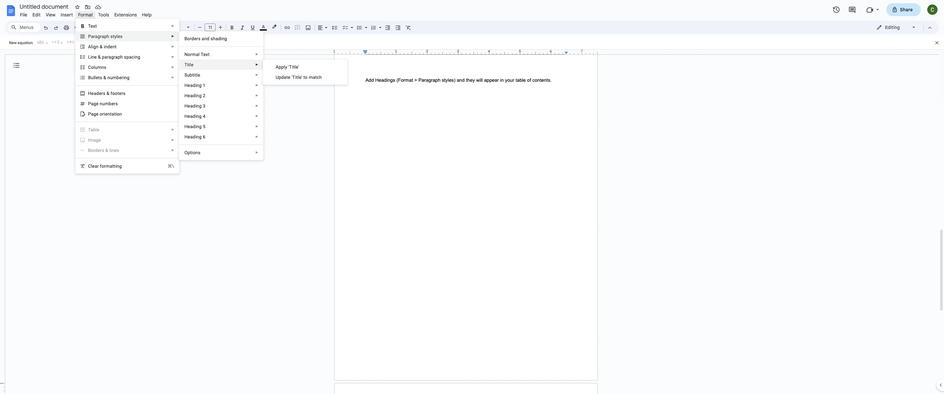 Task type: vqa. For each thing, say whether or not it's contained in the screenshot.
Slideshow
no



Task type: describe. For each thing, give the bounding box(es) containing it.
insert image image
[[304, 23, 312, 32]]

Rename text field
[[17, 3, 72, 10]]

lign
[[91, 44, 99, 49]]

b
[[184, 36, 187, 41]]

s
[[184, 73, 187, 78]]

Font size field
[[205, 24, 218, 32]]

l
[[88, 54, 91, 60]]

bullets & numbering t element
[[88, 75, 131, 80]]

and
[[202, 36, 209, 41]]

relation image
[[65, 39, 74, 45]]

menu bar banner
[[0, 0, 944, 395]]

equations toolbar
[[0, 36, 944, 50]]

& for eaders
[[107, 91, 109, 96]]

u pdate 'title' to match
[[276, 75, 322, 80]]

2
[[203, 93, 205, 98]]

text s element
[[88, 24, 99, 29]]

match
[[309, 75, 322, 80]]

misc image
[[51, 39, 60, 45]]

o
[[184, 150, 188, 155]]

heading 1
[[184, 83, 205, 88]]

Star checkbox
[[73, 3, 82, 12]]

t
[[98, 75, 100, 80]]

subtitle s element
[[184, 73, 202, 78]]

page orientation 3 element
[[88, 112, 124, 117]]

a for lign
[[88, 44, 91, 49]]

borders and shading b element
[[184, 36, 229, 41]]

s ubtitle
[[184, 73, 200, 78]]

pdate
[[279, 75, 290, 80]]

columns n element
[[88, 65, 108, 70]]

► inside borders & lines menu item
[[171, 149, 174, 152]]

heading 2
[[184, 93, 205, 98]]

numbering
[[107, 75, 130, 80]]

paragraph
[[102, 54, 123, 60]]

1 inside menu
[[203, 83, 205, 88]]

ormal
[[188, 52, 200, 57]]

0 horizontal spatial text
[[88, 24, 97, 29]]

tools
[[98, 12, 109, 18]]

4
[[203, 114, 205, 119]]

text color image
[[260, 23, 267, 31]]

u
[[102, 101, 105, 106]]

editing button
[[872, 23, 921, 32]]

a for pply
[[276, 64, 279, 70]]

help menu item
[[140, 11, 154, 19]]

heading for heading 4
[[184, 114, 202, 119]]

borders & lines menu item
[[76, 145, 179, 156]]

heading 5 5 element
[[184, 124, 207, 129]]

orders
[[187, 36, 201, 41]]

l ine & paragraph spacing
[[88, 54, 140, 60]]

tools menu item
[[96, 11, 112, 19]]

heading for heading 5
[[184, 124, 202, 129]]

menu bar inside menu bar banner
[[17, 8, 154, 19]]

heading 6
[[184, 134, 205, 140]]

5
[[203, 124, 205, 129]]

p aragraph styles
[[88, 34, 123, 39]]

heading 1 1 element
[[184, 83, 207, 88]]

options o element
[[184, 150, 202, 155]]

n
[[184, 52, 188, 57]]

i
[[88, 138, 89, 143]]

menu item containing i
[[76, 135, 179, 145]]

footers
[[111, 91, 125, 96]]

new equation
[[9, 41, 33, 45]]

insert
[[61, 12, 73, 18]]

ine
[[91, 54, 97, 60]]

menu containing a
[[263, 60, 348, 85]]

Menus field
[[8, 23, 40, 32]]

line & paragraph spacing l element
[[88, 54, 142, 60]]

heading 4 4 element
[[184, 114, 207, 119]]

& for ine
[[98, 54, 101, 60]]

pply
[[279, 64, 287, 70]]

c
[[88, 164, 91, 169]]

► inside table menu item
[[171, 128, 174, 132]]

eaders
[[91, 91, 105, 96]]

normal text n element
[[184, 52, 212, 57]]

n for s
[[101, 65, 104, 70]]

align & indent a element
[[88, 44, 119, 49]]

mode and view toolbar
[[872, 21, 935, 34]]

page for page n u mbers
[[88, 101, 99, 106]]

clear formatting c element
[[88, 164, 124, 169]]

headers & footers h element
[[88, 91, 127, 96]]

& right "t"
[[103, 75, 106, 80]]

table menu item
[[76, 125, 179, 135]]

a pply 'title'
[[276, 64, 299, 70]]

h eaders & footers
[[88, 91, 125, 96]]

to
[[304, 75, 308, 80]]

lear
[[91, 164, 99, 169]]

checklist menu image
[[349, 23, 353, 25]]

file menu item
[[17, 11, 30, 19]]

ptions
[[188, 150, 201, 155]]

character image
[[36, 39, 45, 45]]

i m age
[[88, 138, 101, 143]]

insert menu item
[[58, 11, 75, 19]]

itle
[[187, 62, 194, 67]]

⌘backslash element
[[160, 163, 174, 170]]

borders & lines
[[88, 148, 119, 153]]

heading for heading 2
[[184, 93, 202, 98]]

heading for heading 1
[[184, 83, 202, 88]]

age
[[93, 138, 101, 143]]

heading 3 3 element
[[184, 103, 207, 109]]

page n u mbers
[[88, 101, 118, 106]]

apply 'title' a element
[[276, 64, 301, 70]]

o ptions
[[184, 150, 201, 155]]

heading 5
[[184, 124, 205, 129]]



Task type: locate. For each thing, give the bounding box(es) containing it.
'title' for pply
[[288, 64, 299, 70]]

heading 3
[[184, 103, 205, 109]]

1 vertical spatial text
[[201, 52, 210, 57]]

formatting
[[100, 164, 122, 169]]

►
[[171, 24, 174, 28], [171, 34, 174, 38], [171, 45, 174, 48], [255, 53, 259, 56], [171, 55, 174, 59], [255, 63, 259, 66], [171, 65, 174, 69], [255, 73, 259, 77], [171, 76, 174, 79], [255, 83, 259, 87], [255, 94, 259, 97], [255, 104, 259, 108], [255, 114, 259, 118], [255, 125, 259, 128], [171, 128, 174, 132], [255, 135, 259, 139], [171, 138, 174, 142], [171, 149, 174, 152], [255, 151, 259, 154]]

main toolbar
[[40, 0, 414, 304]]

& right eaders
[[107, 91, 109, 96]]

borders
[[88, 148, 104, 153]]

arial
[[165, 25, 175, 30]]

& inside menu item
[[105, 148, 108, 153]]

0 horizontal spatial 1
[[203, 83, 205, 88]]

text right the ormal
[[201, 52, 210, 57]]

heading down heading 5
[[184, 134, 202, 140]]

top margin image
[[0, 384, 5, 395]]

heading up heading 4
[[184, 103, 202, 109]]

'title' for pdate
[[292, 75, 302, 80]]

extensions menu item
[[112, 11, 140, 19]]

0 vertical spatial 'title'
[[288, 64, 299, 70]]

menu containing b
[[179, 31, 263, 160]]

heading 4
[[184, 114, 205, 119]]

spacing
[[124, 54, 140, 60]]

mbers
[[105, 101, 118, 106]]

1 up 2 on the left top
[[203, 83, 205, 88]]

0 vertical spatial text
[[88, 24, 97, 29]]

page down "page n u mbers"
[[88, 112, 99, 117]]

t
[[184, 62, 187, 67]]

line & paragraph spacing image
[[331, 23, 338, 32]]

s for n
[[104, 65, 106, 70]]

6
[[203, 134, 205, 140]]

0 vertical spatial page
[[88, 101, 99, 106]]

2 page from the top
[[88, 112, 99, 117]]

menu bar
[[17, 8, 154, 19]]

menu
[[63, 0, 179, 257], [179, 31, 263, 160], [263, 60, 348, 85]]

arial option
[[165, 23, 183, 32]]

application containing share
[[0, 0, 944, 395]]

bulle
[[88, 75, 98, 80]]

n
[[101, 65, 104, 70], [100, 101, 102, 106]]

a up u
[[276, 64, 279, 70]]

0 vertical spatial s
[[104, 65, 106, 70]]

styles
[[110, 34, 123, 39]]

file
[[20, 12, 27, 18]]

1 horizontal spatial text
[[201, 52, 210, 57]]

n up bulle t s & numbering
[[101, 65, 104, 70]]

shading
[[211, 36, 227, 41]]

n for u
[[100, 101, 102, 106]]

p
[[88, 34, 91, 39]]

title t element
[[184, 62, 195, 67]]

aragraph
[[91, 34, 109, 39]]

format menu item
[[75, 11, 96, 19]]

1 heading from the top
[[184, 83, 202, 88]]

0 vertical spatial a
[[88, 44, 91, 49]]

& right lign
[[100, 44, 103, 49]]

0 vertical spatial 1
[[333, 49, 335, 54]]

editing
[[885, 25, 900, 30]]

format
[[78, 12, 93, 18]]

heading for heading 3
[[184, 103, 202, 109]]

view menu item
[[43, 11, 58, 19]]

table
[[88, 127, 99, 132]]

1 down line & paragraph spacing icon
[[333, 49, 335, 54]]

s for t
[[100, 75, 102, 80]]

s
[[104, 65, 106, 70], [100, 75, 102, 80]]

equation
[[18, 41, 33, 45]]

&
[[100, 44, 103, 49], [98, 54, 101, 60], [103, 75, 106, 80], [107, 91, 109, 96], [105, 148, 108, 153]]

Font size text field
[[205, 24, 215, 31]]

edit menu item
[[30, 11, 43, 19]]

page for page orientation
[[88, 112, 99, 117]]

n left mbers
[[100, 101, 102, 106]]

'title' left to
[[292, 75, 302, 80]]

lines
[[109, 148, 119, 153]]

1
[[333, 49, 335, 54], [203, 83, 205, 88]]

t itle
[[184, 62, 194, 67]]

update 'title' to match u element
[[276, 75, 324, 80]]

menu item
[[76, 135, 179, 145]]

b orders and shading
[[184, 36, 227, 41]]

1 vertical spatial s
[[100, 75, 102, 80]]

new
[[9, 41, 17, 45]]

1 vertical spatial 'title'
[[292, 75, 302, 80]]

heading 6 6 element
[[184, 134, 207, 140]]

s right colum
[[104, 65, 106, 70]]

menu containing text
[[63, 0, 179, 257]]

0 vertical spatial n
[[101, 65, 104, 70]]

highlight color image
[[271, 23, 278, 31]]

6 heading from the top
[[184, 134, 202, 140]]

extensions
[[114, 12, 137, 18]]

a down p
[[88, 44, 91, 49]]

1 horizontal spatial 1
[[333, 49, 335, 54]]

5 heading from the top
[[184, 124, 202, 129]]

0 horizontal spatial a
[[88, 44, 91, 49]]

'title'
[[288, 64, 299, 70], [292, 75, 302, 80]]

& for lign
[[100, 44, 103, 49]]

new equation button
[[7, 38, 34, 48]]

h
[[88, 91, 91, 96]]

ubtitle
[[187, 73, 200, 78]]

heading for heading 6
[[184, 134, 202, 140]]

u
[[276, 75, 279, 80]]

0 horizontal spatial s
[[100, 75, 102, 80]]

heading down heading 4
[[184, 124, 202, 129]]

4 heading from the top
[[184, 114, 202, 119]]

heading
[[184, 83, 202, 88], [184, 93, 202, 98], [184, 103, 202, 109], [184, 114, 202, 119], [184, 124, 202, 129], [184, 134, 202, 140]]

a
[[88, 44, 91, 49], [276, 64, 279, 70]]

heading 2 2 element
[[184, 93, 207, 98]]

page orientation
[[88, 112, 122, 117]]

bulle t s & numbering
[[88, 75, 130, 80]]

orientation
[[100, 112, 122, 117]]

1 vertical spatial n
[[100, 101, 102, 106]]

1 page from the top
[[88, 101, 99, 106]]

menu bar containing file
[[17, 8, 154, 19]]

borders & lines q element
[[88, 148, 121, 153]]

view
[[46, 12, 56, 18]]

m
[[89, 138, 93, 143]]

n ormal text
[[184, 52, 210, 57]]

text
[[88, 24, 97, 29], [201, 52, 210, 57]]

help
[[142, 12, 152, 18]]

1 vertical spatial page
[[88, 112, 99, 117]]

right margin image
[[565, 50, 597, 54]]

'title' right pply
[[288, 64, 299, 70]]

colum n s
[[88, 65, 106, 70]]

edit
[[32, 12, 41, 18]]

a lign & indent
[[88, 44, 117, 49]]

1 vertical spatial 1
[[203, 83, 205, 88]]

indent
[[104, 44, 117, 49]]

colum
[[88, 65, 101, 70]]

table 2 element
[[88, 127, 101, 132]]

& right ine
[[98, 54, 101, 60]]

paragraph styles p element
[[88, 34, 125, 39]]

2 heading from the top
[[184, 93, 202, 98]]

c lear formatting
[[88, 164, 122, 169]]

text up p
[[88, 24, 97, 29]]

share button
[[886, 3, 921, 16]]

page
[[88, 101, 99, 106], [88, 112, 99, 117]]

page left u
[[88, 101, 99, 106]]

heading down heading 3
[[184, 114, 202, 119]]

1 horizontal spatial s
[[104, 65, 106, 70]]

3 heading from the top
[[184, 103, 202, 109]]

image m element
[[88, 138, 103, 143]]

left margin image
[[335, 50, 367, 54]]

1 horizontal spatial a
[[276, 64, 279, 70]]

⌘\
[[168, 164, 174, 169]]

page numbers u element
[[88, 101, 120, 106]]

application
[[0, 0, 944, 395]]

heading down subtitle s element
[[184, 83, 202, 88]]

numbered list menu image
[[378, 23, 382, 25]]

1 vertical spatial a
[[276, 64, 279, 70]]

s right the bulle
[[100, 75, 102, 80]]

& left lines
[[105, 148, 108, 153]]

share
[[900, 7, 913, 13]]

heading down heading 1
[[184, 93, 202, 98]]

3
[[203, 103, 205, 109]]



